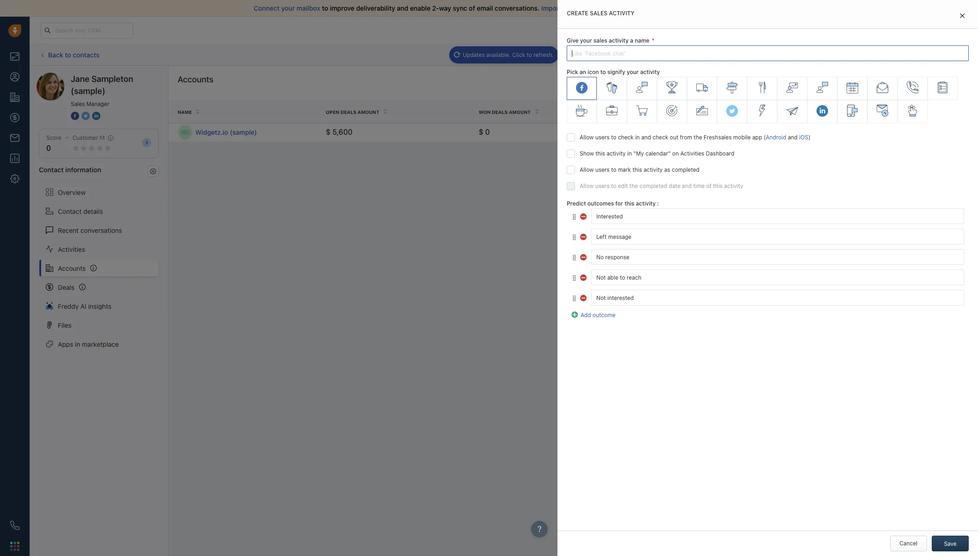 Task type: vqa. For each thing, say whether or not it's contained in the screenshot.
2nd settings from left
no



Task type: describe. For each thing, give the bounding box(es) containing it.
available.
[[487, 51, 511, 58]]

activities inside tab panel
[[681, 150, 705, 157]]

amount for won deals amount
[[509, 109, 531, 115]]

allow users to edit the completed date and time of this activity
[[580, 183, 744, 190]]

contact details
[[58, 207, 103, 215]]

allow users to check in and check out from the freshsales mobile app ( android and ios )
[[580, 134, 811, 141]]

explore
[[804, 26, 824, 33]]

cancel
[[900, 540, 918, 547]]

score
[[46, 134, 61, 141]]

sales right custom
[[850, 71, 863, 78]]

show this activity in "my calendar" on activities dashboard
[[580, 150, 735, 157]]

start
[[684, 4, 698, 12]]

meeting
[[789, 51, 810, 58]]

dashboard
[[707, 150, 735, 157]]

apps
[[58, 340, 73, 348]]

0 horizontal spatial the
[[630, 183, 638, 190]]

add deal
[[905, 51, 928, 58]]

enable
[[410, 4, 431, 12]]

to left edit
[[612, 183, 617, 190]]

0 vertical spatial completed
[[672, 166, 700, 173]]

this right the for
[[625, 200, 635, 207]]

your right all
[[572, 4, 586, 12]]

give your sales activity a name
[[567, 37, 650, 44]]

add for add deal
[[905, 51, 915, 58]]

allow users to mark this activity as completed
[[580, 166, 700, 173]]

updates
[[463, 51, 485, 58]]

name
[[178, 109, 192, 115]]

minus filled image for fourth ui drag handle image from the bottom
[[581, 232, 588, 240]]

ios
[[800, 134, 809, 141]]

to right mailbox
[[322, 4, 328, 12]]

call link
[[639, 47, 668, 63]]

and left enable
[[397, 4, 409, 12]]

customer fit
[[73, 134, 105, 141]]

3 days ago
[[632, 129, 661, 136]]

0 vertical spatial time
[[677, 109, 689, 115]]

marketplace
[[82, 340, 119, 348]]

deals for open
[[341, 109, 357, 115]]

conversations.
[[495, 4, 540, 12]]

1 ui drag handle image from the top
[[572, 234, 577, 241]]

scratch.
[[716, 4, 741, 12]]

won
[[479, 109, 491, 115]]

of inside tab panel
[[707, 183, 712, 190]]

details
[[83, 207, 103, 215]]

insights
[[88, 302, 111, 310]]

21
[[768, 27, 774, 33]]

recent conversations
[[58, 226, 122, 234]]

meeting button
[[775, 47, 815, 63]]

connect your mailbox to improve deliverability and enable 2-way sync of email conversations. import all your sales data so you don't have to start from scratch.
[[254, 4, 741, 12]]

recent
[[58, 226, 79, 234]]

widgetz.io
[[195, 128, 228, 136]]

add for add account
[[932, 79, 942, 86]]

phone element
[[6, 516, 24, 535]]

sales activities button
[[819, 47, 891, 63]]

sales activities button
[[819, 47, 886, 63]]

files
[[58, 321, 72, 329]]

cancel button
[[891, 536, 928, 551]]

freddy
[[58, 302, 79, 310]]

(
[[764, 134, 766, 141]]

contact for contact details
[[58, 207, 82, 215]]

0 horizontal spatial activities
[[58, 245, 85, 253]]

predict outcomes for this activity :
[[567, 200, 660, 207]]

users for mark
[[596, 166, 610, 173]]

pick
[[567, 69, 579, 76]]

call button
[[639, 47, 668, 63]]

time inside tab panel
[[694, 183, 705, 190]]

mng settings image
[[150, 168, 157, 174]]

0 vertical spatial the
[[694, 134, 703, 141]]

mailbox
[[297, 4, 321, 12]]

twitter circled image
[[81, 111, 90, 121]]

0 for score 0
[[46, 144, 51, 152]]

outcome
[[593, 312, 616, 319]]

import all your sales data link
[[542, 4, 621, 12]]

allow for allow users to check in and check out from the freshsales mobile app ( android and ios )
[[580, 134, 594, 141]]

click
[[513, 51, 526, 58]]

and right 3
[[642, 134, 652, 141]]

$ for $ 0
[[479, 128, 484, 136]]

icon
[[588, 69, 599, 76]]

way
[[439, 4, 452, 12]]

back to contacts
[[48, 51, 100, 59]]

users for check
[[596, 134, 610, 141]]

email image
[[887, 26, 894, 34]]

widgetz.io (sample) link
[[195, 128, 317, 137]]

sync
[[453, 4, 468, 12]]

deals for won
[[492, 109, 508, 115]]

information
[[65, 166, 101, 174]]

this right "mark"
[[633, 166, 643, 173]]

sales inside button
[[833, 51, 847, 58]]

your
[[726, 27, 737, 33]]

connect your mailbox link
[[254, 4, 322, 12]]

activity up "mark"
[[607, 150, 626, 157]]

to right icon
[[601, 69, 606, 76]]

1 vertical spatial accounts
[[58, 264, 86, 272]]

ends
[[749, 27, 761, 33]]

date
[[669, 183, 681, 190]]

add for add outcome
[[581, 312, 592, 319]]

this right show
[[596, 150, 606, 157]]

minus filled image for 3rd ui drag handle image from the top of the dialog containing create sales activity
[[581, 273, 588, 281]]

deals
[[58, 283, 75, 291]]

an
[[580, 69, 587, 76]]

in right apps
[[75, 340, 80, 348]]

plus filled image
[[572, 310, 579, 318]]

4 ui drag handle image from the top
[[572, 295, 577, 302]]

activities
[[849, 51, 873, 58]]

1 horizontal spatial days
[[775, 27, 786, 33]]

for
[[616, 200, 624, 207]]

this down dashboard
[[714, 183, 723, 190]]

linkedin circled image
[[92, 111, 100, 121]]

outcomes
[[588, 200, 614, 207]]

create sales activity
[[567, 10, 635, 17]]

updates available. click to refresh.
[[463, 51, 554, 58]]

email
[[616, 51, 630, 58]]

jane sampleton (sample) sales manager
[[71, 74, 133, 107]]

activity down call button
[[641, 69, 660, 76]]

0 horizontal spatial days
[[637, 129, 649, 136]]

2 check from the left
[[653, 134, 669, 141]]

allow for allow users to mark this activity as completed
[[580, 166, 594, 173]]

predict
[[567, 200, 587, 207]]

so
[[621, 4, 628, 12]]



Task type: locate. For each thing, give the bounding box(es) containing it.
add inside button
[[932, 79, 942, 86]]

days right 21
[[775, 27, 786, 33]]

save button
[[933, 536, 970, 551]]

(sample) down jane
[[71, 86, 105, 96]]

out
[[670, 134, 679, 141]]

1 allow from the top
[[580, 134, 594, 141]]

mark
[[618, 166, 632, 173]]

1 vertical spatial completed
[[640, 183, 668, 190]]

facebook circled image
[[71, 111, 79, 121]]

add inside button
[[905, 51, 915, 58]]

completed right as
[[672, 166, 700, 173]]

1 vertical spatial (sample)
[[230, 128, 257, 136]]

trial
[[738, 27, 748, 33]]

add outcome
[[581, 312, 616, 319]]

0 horizontal spatial add
[[581, 312, 592, 319]]

1 horizontal spatial deals
[[492, 109, 508, 115]]

days
[[775, 27, 786, 33], [637, 129, 649, 136]]

in right 3
[[636, 134, 640, 141]]

1 horizontal spatial activities
[[681, 150, 705, 157]]

your right the give
[[581, 37, 593, 44]]

2-
[[433, 4, 439, 12]]

explore plans link
[[799, 25, 845, 36]]

of right sync
[[469, 4, 476, 12]]

1 amount from the left
[[358, 109, 380, 115]]

1 vertical spatial the
[[630, 183, 638, 190]]

last contacted time
[[632, 109, 689, 115]]

account
[[943, 79, 965, 86]]

None text field
[[592, 209, 965, 224], [592, 270, 965, 285], [592, 209, 965, 224], [592, 270, 965, 285]]

to left 3
[[612, 134, 617, 141]]

1 vertical spatial activities
[[58, 245, 85, 253]]

0 vertical spatial users
[[596, 134, 610, 141]]

1 horizontal spatial amount
[[509, 109, 531, 115]]

activities down allow users to check in and check out from the freshsales mobile app ( android and ios ) at the right of the page
[[681, 150, 705, 157]]

0 horizontal spatial (sample)
[[71, 86, 105, 96]]

this
[[596, 150, 606, 157], [633, 166, 643, 173], [714, 183, 723, 190], [625, 200, 635, 207]]

of right date
[[707, 183, 712, 190]]

3 allow from the top
[[580, 183, 594, 190]]

android
[[766, 134, 787, 141]]

sales left data
[[588, 4, 604, 12]]

check left the 'out'
[[653, 134, 669, 141]]

1 deals from the left
[[341, 109, 357, 115]]

(sample) right widgetz.io
[[230, 128, 257, 136]]

of
[[469, 4, 476, 12], [707, 183, 712, 190]]

overview
[[58, 188, 86, 196]]

sales
[[588, 4, 604, 12], [590, 10, 608, 17], [594, 37, 608, 44], [850, 71, 863, 78]]

Search your CRM... text field
[[41, 22, 133, 38]]

$ for $ 5,600
[[326, 128, 331, 136]]

and right date
[[683, 183, 692, 190]]

1 users from the top
[[596, 134, 610, 141]]

minus filled image for second ui drag handle image
[[581, 253, 588, 260]]

1 check from the left
[[618, 134, 634, 141]]

activity left : on the top
[[637, 200, 656, 207]]

fit
[[100, 134, 105, 141]]

allow down show
[[580, 166, 594, 173]]

app
[[753, 134, 763, 141]]

open deals amount
[[326, 109, 380, 115]]

2 vertical spatial users
[[596, 183, 610, 190]]

1 vertical spatial from
[[681, 134, 693, 141]]

3 minus filled image from the top
[[581, 273, 588, 281]]

contacts right the related
[[808, 109, 834, 114]]

1 horizontal spatial of
[[707, 183, 712, 190]]

2 vertical spatial add
[[581, 312, 592, 319]]

1 $ from the left
[[326, 128, 331, 136]]

0 vertical spatial from
[[700, 4, 714, 12]]

add account button
[[918, 75, 970, 91]]

contact up recent
[[58, 207, 82, 215]]

1 horizontal spatial sales
[[833, 51, 847, 58]]

2 horizontal spatial add
[[932, 79, 942, 86]]

amount right won
[[509, 109, 531, 115]]

from right 'start'
[[700, 4, 714, 12]]

0 horizontal spatial deals
[[341, 109, 357, 115]]

tab panel containing create sales activity
[[558, 0, 979, 556]]

(sample) inside jane sampleton (sample) sales manager
[[71, 86, 105, 96]]

to right back
[[65, 51, 71, 59]]

you
[[629, 4, 641, 12]]

0 vertical spatial days
[[775, 27, 786, 33]]

contacts down search your crm... text box
[[73, 51, 100, 59]]

amount
[[358, 109, 380, 115], [509, 109, 531, 115]]

1 horizontal spatial from
[[700, 4, 714, 12]]

0 button
[[46, 144, 51, 152]]

on
[[673, 150, 679, 157]]

0 horizontal spatial check
[[618, 134, 634, 141]]

ui drag handle image
[[572, 213, 577, 220]]

dialog
[[558, 0, 979, 556]]

back
[[48, 51, 63, 59]]

None text field
[[592, 229, 965, 245], [592, 249, 965, 265], [592, 290, 965, 306], [592, 229, 965, 245], [592, 249, 965, 265], [592, 290, 965, 306]]

open
[[326, 109, 340, 115]]

users for edit
[[596, 183, 610, 190]]

1 horizontal spatial time
[[694, 183, 705, 190]]

create
[[567, 10, 589, 17]]

0 horizontal spatial completed
[[640, 183, 668, 190]]

your right the signify
[[627, 69, 639, 76]]

1 vertical spatial 0
[[46, 144, 51, 152]]

from inside tab panel
[[681, 134, 693, 141]]

freshsales
[[704, 134, 732, 141]]

users up outcomes
[[596, 183, 610, 190]]

0 vertical spatial contact
[[39, 166, 64, 174]]

dialog containing create sales activity
[[558, 0, 979, 556]]

score 0
[[46, 134, 61, 152]]

time right date
[[694, 183, 705, 190]]

)
[[809, 134, 811, 141]]

0 vertical spatial allow
[[580, 134, 594, 141]]

widgetz.io (sample)
[[195, 128, 257, 136]]

plans
[[826, 26, 840, 33]]

1 vertical spatial time
[[694, 183, 705, 190]]

0 vertical spatial of
[[469, 4, 476, 12]]

1 vertical spatial add
[[932, 79, 942, 86]]

activities down recent
[[58, 245, 85, 253]]

minus filled image
[[581, 232, 588, 240], [581, 253, 588, 260], [581, 273, 588, 281], [581, 294, 588, 301]]

add left deal
[[905, 51, 915, 58]]

4 minus filled image from the top
[[581, 294, 588, 301]]

:
[[658, 200, 660, 207]]

add account
[[932, 79, 965, 86]]

signify
[[608, 69, 626, 76]]

activity left a
[[609, 37, 629, 44]]

all
[[564, 4, 571, 12]]

your trial ends in 21 days
[[726, 27, 786, 33]]

give
[[567, 37, 579, 44]]

refresh.
[[534, 51, 554, 58]]

activity down dashboard
[[725, 183, 744, 190]]

the right edit
[[630, 183, 638, 190]]

your left mailbox
[[282, 4, 295, 12]]

2 deals from the left
[[492, 109, 508, 115]]

show
[[580, 150, 594, 157]]

ios link
[[800, 134, 809, 141]]

2 $ from the left
[[479, 128, 484, 136]]

activity down activities
[[865, 71, 884, 78]]

2 users from the top
[[596, 166, 610, 173]]

1 vertical spatial days
[[637, 129, 649, 136]]

0 horizontal spatial sales
[[71, 100, 85, 107]]

add left account
[[932, 79, 942, 86]]

in left 21
[[762, 27, 767, 33]]

in left "my
[[628, 150, 632, 157]]

0 down the score
[[46, 144, 51, 152]]

days right 3
[[637, 129, 649, 136]]

0 down won
[[486, 128, 490, 136]]

1 minus filled image from the top
[[581, 232, 588, 240]]

0
[[486, 128, 490, 136], [46, 144, 51, 152]]

create
[[810, 71, 827, 78]]

sales up facebook circled icon
[[71, 100, 85, 107]]

minus filled image
[[581, 212, 588, 219]]

activities
[[681, 150, 705, 157], [58, 245, 85, 253]]

connect
[[254, 4, 280, 12]]

1 vertical spatial contact
[[58, 207, 82, 215]]

sales inside jane sampleton (sample) sales manager
[[71, 100, 85, 107]]

add
[[905, 51, 915, 58], [932, 79, 942, 86], [581, 312, 592, 319]]

2 ui drag handle image from the top
[[572, 254, 577, 261]]

jane
[[71, 74, 90, 84]]

manager
[[87, 100, 109, 107]]

contact down "0" button
[[39, 166, 64, 174]]

0 horizontal spatial $
[[326, 128, 331, 136]]

minus filled image for fourth ui drag handle image
[[581, 294, 588, 301]]

$
[[326, 128, 331, 136], [479, 128, 484, 136]]

sms
[[702, 51, 714, 58]]

amount right open
[[358, 109, 380, 115]]

1 horizontal spatial contacts
[[808, 109, 834, 114]]

"my
[[634, 150, 644, 157]]

pick an icon to signify your activity
[[567, 69, 660, 76]]

phone image
[[10, 521, 19, 530]]

1 vertical spatial sales
[[71, 100, 85, 107]]

0 horizontal spatial from
[[681, 134, 693, 141]]

1 horizontal spatial accounts
[[178, 75, 214, 84]]

explore plans
[[804, 26, 840, 33]]

allow up show
[[580, 134, 594, 141]]

0 vertical spatial accounts
[[178, 75, 214, 84]]

apps in marketplace
[[58, 340, 119, 348]]

completed up : on the top
[[640, 183, 668, 190]]

0 vertical spatial contacts
[[73, 51, 100, 59]]

1 vertical spatial allow
[[580, 166, 594, 173]]

sms button
[[688, 47, 719, 63]]

from right the 'out'
[[681, 134, 693, 141]]

deals right won
[[492, 109, 508, 115]]

freshworks switcher image
[[10, 542, 19, 551]]

sales up custom
[[833, 51, 847, 58]]

email button
[[602, 47, 635, 63]]

activity left "don't"
[[609, 10, 635, 17]]

$ down won
[[479, 128, 484, 136]]

to right click
[[527, 51, 532, 58]]

to left "mark"
[[612, 166, 617, 173]]

sales up email "button"
[[594, 37, 608, 44]]

1 horizontal spatial $
[[479, 128, 484, 136]]

1 vertical spatial users
[[596, 166, 610, 173]]

$ 0
[[479, 128, 490, 136]]

updates available. click to refresh. link
[[450, 46, 559, 63]]

1 vertical spatial of
[[707, 183, 712, 190]]

0 horizontal spatial contacts
[[73, 51, 100, 59]]

ui drag handle image
[[572, 234, 577, 241], [572, 254, 577, 261], [572, 275, 577, 281], [572, 295, 577, 302]]

3 ui drag handle image from the top
[[572, 275, 577, 281]]

add inside tab panel
[[581, 312, 592, 319]]

check
[[618, 134, 634, 141], [653, 134, 669, 141]]

sales activities
[[833, 51, 873, 58]]

1 horizontal spatial the
[[694, 134, 703, 141]]

create custom sales activity
[[810, 71, 884, 78]]

3 users from the top
[[596, 183, 610, 190]]

2 minus filled image from the top
[[581, 253, 588, 260]]

sales
[[833, 51, 847, 58], [71, 100, 85, 107]]

1 horizontal spatial check
[[653, 134, 669, 141]]

0 horizontal spatial accounts
[[58, 264, 86, 272]]

0 vertical spatial sales
[[833, 51, 847, 58]]

import
[[542, 4, 562, 12]]

1 vertical spatial contacts
[[808, 109, 834, 114]]

data
[[605, 4, 619, 12]]

2 vertical spatial allow
[[580, 183, 594, 190]]

to left 'start'
[[676, 4, 682, 12]]

last
[[632, 109, 645, 115]]

accounts up 'name' at top left
[[178, 75, 214, 84]]

0 horizontal spatial amount
[[358, 109, 380, 115]]

1 horizontal spatial add
[[905, 51, 915, 58]]

ago
[[651, 129, 661, 136]]

0 horizontal spatial 0
[[46, 144, 51, 152]]

0 vertical spatial 0
[[486, 128, 490, 136]]

sales right create
[[590, 10, 608, 17]]

$ left 5,600
[[326, 128, 331, 136]]

0 inside score 0
[[46, 144, 51, 152]]

time right contacted at the right top
[[677, 109, 689, 115]]

improve
[[330, 4, 355, 12]]

0 vertical spatial activities
[[681, 150, 705, 157]]

(sample) inside "link"
[[230, 128, 257, 136]]

amount for open deals amount
[[358, 109, 380, 115]]

deals right open
[[341, 109, 357, 115]]

and left "ios"
[[789, 134, 798, 141]]

customer
[[73, 134, 98, 141]]

activity left as
[[644, 166, 663, 173]]

0 horizontal spatial time
[[677, 109, 689, 115]]

0 vertical spatial add
[[905, 51, 915, 58]]

1 horizontal spatial 0
[[486, 128, 490, 136]]

users left 3
[[596, 134, 610, 141]]

0 horizontal spatial of
[[469, 4, 476, 12]]

tab panel
[[558, 0, 979, 556]]

won deals amount
[[479, 109, 531, 115]]

ai
[[80, 302, 86, 310]]

0 vertical spatial (sample)
[[71, 86, 105, 96]]

0 for $ 0
[[486, 128, 490, 136]]

the left freshsales at the right top of page
[[694, 134, 703, 141]]

task
[[753, 51, 765, 58]]

name
[[635, 37, 650, 44]]

add right "plus filled" image
[[581, 312, 592, 319]]

allow up the predict
[[580, 183, 594, 190]]

users left "mark"
[[596, 166, 610, 173]]

save
[[945, 540, 957, 547]]

contact for contact information
[[39, 166, 64, 174]]

check up "my
[[618, 134, 634, 141]]

Give your sales activity a name text field
[[567, 45, 970, 61]]

accounts up 'deals'
[[58, 264, 86, 272]]

1 horizontal spatial (sample)
[[230, 128, 257, 136]]

1 horizontal spatial completed
[[672, 166, 700, 173]]

2 amount from the left
[[509, 109, 531, 115]]

a
[[631, 37, 634, 44]]

2 allow from the top
[[580, 166, 594, 173]]

allow for allow users to edit the completed date and time of this activity
[[580, 183, 594, 190]]



